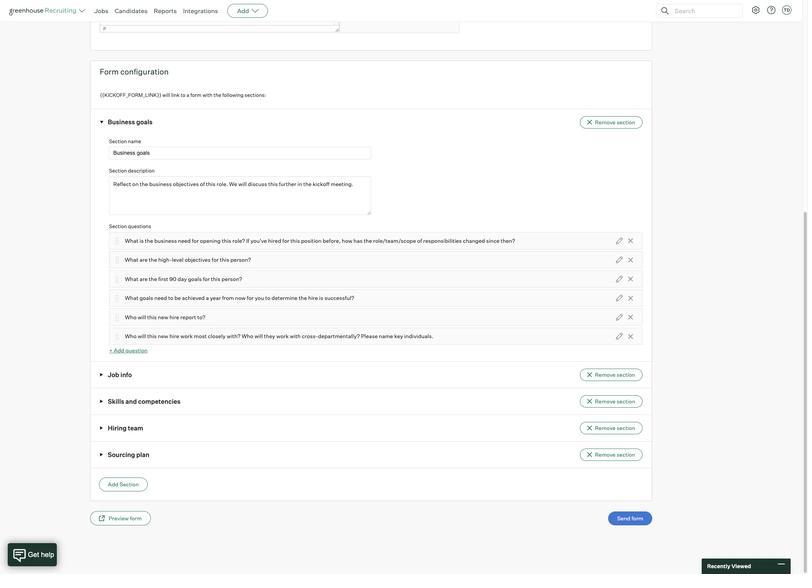 Task type: describe. For each thing, give the bounding box(es) containing it.
► inside ► business goals
[[99, 121, 104, 124]]

successful?
[[324, 295, 354, 302]]

what for what is the business need for opening this role? if you've hired for this position before, how has the role/team/scope of responsibilities changed since then?
[[125, 238, 138, 244]]

are for high-
[[140, 257, 148, 263]]

first
[[158, 276, 168, 283]]

level
[[172, 257, 184, 263]]

2 vertical spatial goals
[[140, 295, 153, 302]]

configure image
[[751, 5, 761, 15]]

changed
[[463, 238, 485, 244]]

remove section for skills and competencies
[[595, 399, 635, 405]]

preview
[[109, 516, 129, 522]]

who will this new hire report to?
[[125, 314, 205, 321]]

what are the first 90 day goals for this person?
[[125, 276, 242, 283]]

0 horizontal spatial a
[[187, 92, 189, 98]]

send
[[617, 516, 630, 522]]

will for form
[[162, 92, 170, 98]]

will for report
[[138, 314, 146, 321]]

what is the business need for opening this role? if you've hired for this position before, how has the role/team/scope of responsibilities changed since then?
[[125, 238, 515, 244]]

description
[[128, 168, 155, 174]]

+ add question
[[109, 348, 148, 354]]

you
[[255, 295, 264, 302]]

remove for skills and competencies
[[595, 399, 616, 405]]

add section button
[[99, 478, 148, 492]]

1 section from the top
[[617, 119, 635, 126]]

questions
[[128, 223, 151, 230]]

candidates link
[[115, 7, 148, 15]]

0 horizontal spatial name
[[128, 138, 141, 145]]

section for hiring team
[[617, 425, 635, 432]]

Section description text field
[[109, 177, 371, 215]]

0 vertical spatial person?
[[230, 257, 251, 263]]

1 work from the left
[[180, 333, 193, 340]]

for down the objectives
[[203, 276, 210, 283]]

0 horizontal spatial need
[[154, 295, 167, 302]]

remove section button for skills and competencies
[[580, 396, 643, 408]]

2 work from the left
[[276, 333, 289, 340]]

configuration
[[120, 67, 169, 77]]

+ add question link
[[109, 348, 148, 354]]

will for work
[[138, 333, 146, 340]]

remove section for hiring team
[[595, 425, 635, 432]]

closely
[[208, 333, 226, 340]]

day
[[178, 276, 187, 283]]

jobs
[[94, 7, 108, 15]]

remove section button for hiring team
[[580, 423, 643, 435]]

the left following
[[214, 92, 221, 98]]

add for add section
[[108, 482, 118, 489]]

1 horizontal spatial with
[[290, 333, 301, 340]]

role?
[[232, 238, 245, 244]]

section description
[[109, 168, 155, 174]]

business
[[108, 118, 135, 126]]

2 horizontal spatial to
[[265, 295, 270, 302]]

0 vertical spatial hire
[[308, 295, 318, 302]]

section questions
[[109, 223, 151, 230]]

this left position
[[290, 238, 300, 244]]

0 vertical spatial goals
[[136, 118, 153, 126]]

resize image
[[335, 28, 339, 32]]

td button
[[782, 5, 791, 15]]

section inside button
[[120, 482, 139, 489]]

new for report
[[158, 314, 168, 321]]

what goals need to be achieved a year from now for you to determine the hire is successful?
[[125, 295, 354, 302]]

sourcing
[[108, 451, 135, 459]]

who will this new hire work most closely with? who will they work with cross-departmentally? please name key individuals.
[[125, 333, 433, 340]]

opening
[[200, 238, 221, 244]]

role/team/scope
[[373, 238, 416, 244]]

section for job info
[[617, 372, 635, 379]]

what for what are the first 90 day goals for this person?
[[125, 276, 138, 283]]

to?
[[197, 314, 205, 321]]

since
[[486, 238, 500, 244]]

sections:
[[245, 92, 266, 98]]

td button
[[781, 4, 793, 16]]

1 vertical spatial add
[[114, 348, 124, 354]]

1 vertical spatial person?
[[222, 276, 242, 283]]

add button
[[227, 4, 268, 18]]

for left opening
[[192, 238, 199, 244]]

reports link
[[154, 7, 177, 15]]

Search text field
[[673, 5, 735, 16]]

with?
[[227, 333, 240, 340]]

from
[[222, 295, 234, 302]]

remove for job info
[[595, 372, 616, 379]]

year
[[210, 295, 221, 302]]

remove section button for job info
[[580, 369, 643, 382]]

► for hiring team
[[100, 426, 103, 431]]

form
[[100, 67, 119, 77]]

the left business
[[145, 238, 153, 244]]

0 horizontal spatial is
[[140, 238, 144, 244]]

section for sourcing plan
[[617, 452, 635, 459]]

the right has
[[364, 238, 372, 244]]

this left the 'role?'
[[222, 238, 231, 244]]

edit image for what are the high-level objectives for this person?
[[616, 257, 623, 264]]

info
[[120, 371, 132, 379]]

section name
[[109, 138, 141, 145]]

for left you
[[247, 295, 254, 302]]

skills
[[108, 398, 124, 406]]

candidates
[[115, 7, 148, 15]]

send form button
[[608, 512, 652, 526]]

section for skills and competencies
[[617, 399, 635, 405]]

to for need
[[168, 295, 173, 302]]

skills and competencies
[[108, 398, 180, 406]]

report
[[180, 314, 196, 321]]

hire for most
[[169, 333, 179, 340]]

section for section name
[[109, 138, 127, 145]]

recently viewed
[[707, 564, 751, 570]]

sourcing plan
[[108, 451, 149, 459]]

who for who will this new hire work most closely with? who will they work with cross-departmentally? please name key individuals.
[[125, 333, 137, 340]]

job
[[108, 371, 119, 379]]

who right with? at the bottom left
[[242, 333, 253, 340]]

reports
[[154, 7, 177, 15]]

to for link
[[181, 92, 185, 98]]

add section
[[108, 482, 139, 489]]

you've
[[251, 238, 267, 244]]

preview form button
[[90, 512, 151, 526]]

1 remove from the top
[[595, 119, 616, 126]]

competencies
[[138, 398, 180, 406]]

for right hired
[[282, 238, 289, 244]]

be
[[174, 295, 181, 302]]

achieved
[[182, 295, 205, 302]]

1 vertical spatial goals
[[188, 276, 202, 283]]



Task type: locate. For each thing, give the bounding box(es) containing it.
remove section
[[595, 119, 635, 126], [595, 372, 635, 379], [595, 399, 635, 405], [595, 425, 635, 432], [595, 452, 635, 459]]

they
[[264, 333, 275, 340]]

+
[[109, 348, 113, 354]]

90
[[169, 276, 176, 283]]

preview form
[[109, 516, 142, 522]]

for right the objectives
[[212, 257, 219, 263]]

3 section from the top
[[617, 399, 635, 405]]

4 remove from the top
[[595, 425, 616, 432]]

section left description
[[109, 168, 127, 174]]

person? down the 'role?'
[[230, 257, 251, 263]]

0 vertical spatial with
[[202, 92, 212, 98]]

job info
[[108, 371, 132, 379]]

2 what from the top
[[125, 257, 138, 263]]

section for section description
[[109, 168, 127, 174]]

the left high-
[[149, 257, 157, 263]]

3 edit image from the top
[[616, 276, 623, 283]]

what are the high-level objectives for this person?
[[125, 257, 251, 263]]

0 horizontal spatial with
[[202, 92, 212, 98]]

need right business
[[178, 238, 191, 244]]

0 horizontal spatial form
[[130, 516, 142, 522]]

viewed
[[732, 564, 751, 570]]

this down opening
[[220, 257, 229, 263]]

then?
[[501, 238, 515, 244]]

1 vertical spatial with
[[290, 333, 301, 340]]

responsibilities
[[423, 238, 462, 244]]

edit image for what is the business need for opening this role? if you've hired for this position before, how has the role/team/scope of responsibilities changed since then?
[[616, 238, 623, 245]]

greenhouse recruiting image
[[9, 6, 79, 15]]

edit image for what are the first 90 day goals for this person?
[[616, 276, 623, 283]]

add inside add popup button
[[237, 7, 249, 15]]

to right you
[[265, 295, 270, 302]]

edit image for what goals need to be achieved a year from now for you to determine the hire is successful?
[[616, 295, 623, 302]]

1 remove section button from the top
[[580, 116, 643, 129]]

name down ► business goals
[[128, 138, 141, 145]]

0 vertical spatial need
[[178, 238, 191, 244]]

1 vertical spatial new
[[158, 333, 168, 340]]

1 vertical spatial name
[[379, 333, 393, 340]]

5 remove section button from the top
[[580, 449, 643, 462]]

3 what from the top
[[125, 276, 138, 283]]

form right preview
[[130, 516, 142, 522]]

3 remove from the top
[[595, 399, 616, 405]]

what
[[125, 238, 138, 244], [125, 257, 138, 263], [125, 276, 138, 283], [125, 295, 138, 302]]

has
[[354, 238, 363, 244]]

objectives
[[185, 257, 211, 263]]

1 horizontal spatial name
[[379, 333, 393, 340]]

1 vertical spatial is
[[319, 295, 323, 302]]

0 horizontal spatial work
[[180, 333, 193, 340]]

form right send
[[632, 516, 643, 522]]

hire down who will this new hire report to?
[[169, 333, 179, 340]]

2 remove section from the top
[[595, 372, 635, 379]]

section down business at the top of the page
[[109, 138, 127, 145]]

3 remove section from the top
[[595, 399, 635, 405]]

this left report
[[147, 314, 157, 321]]

1 edit image from the top
[[616, 238, 623, 245]]

who
[[125, 314, 137, 321], [125, 333, 137, 340], [242, 333, 253, 340]]

of
[[417, 238, 422, 244]]

section left the questions on the top of page
[[109, 223, 127, 230]]

edit image for who will this new hire report to?
[[616, 314, 623, 321]]

goals up who will this new hire report to?
[[140, 295, 153, 302]]

question
[[125, 348, 148, 354]]

0 horizontal spatial to
[[168, 295, 173, 302]]

if
[[246, 238, 249, 244]]

high-
[[158, 257, 172, 263]]

form
[[190, 92, 201, 98], [130, 516, 142, 522], [632, 516, 643, 522]]

form for preview form
[[130, 516, 142, 522]]

► left hiring
[[100, 426, 103, 431]]

1 horizontal spatial form
[[190, 92, 201, 98]]

2 section from the top
[[617, 372, 635, 379]]

form for send form
[[632, 516, 643, 522]]

{{kickoff_form_link}} will link to a form with the following sections:
[[100, 92, 266, 98]]

this up "question"
[[147, 333, 157, 340]]

add inside add section button
[[108, 482, 118, 489]]

► left job
[[100, 373, 103, 378]]

►
[[99, 121, 104, 124], [100, 373, 103, 378], [100, 400, 103, 404], [100, 426, 103, 431], [100, 453, 103, 458]]

this up year
[[211, 276, 220, 283]]

4 remove section from the top
[[595, 425, 635, 432]]

are left "first"
[[140, 276, 148, 283]]

following
[[222, 92, 244, 98]]

need
[[178, 238, 191, 244], [154, 295, 167, 302]]

jobs link
[[94, 7, 108, 15]]

team
[[128, 425, 143, 433]]

0 vertical spatial edit image
[[616, 314, 623, 321]]

hiring team
[[108, 425, 143, 433]]

► left skills
[[100, 400, 103, 404]]

position
[[301, 238, 322, 244]]

0 vertical spatial new
[[158, 314, 168, 321]]

before,
[[323, 238, 341, 244]]

goals right business at the top of the page
[[136, 118, 153, 126]]

remove section button
[[580, 116, 643, 129], [580, 369, 643, 382], [580, 396, 643, 408], [580, 423, 643, 435], [580, 449, 643, 462]]

0 vertical spatial a
[[187, 92, 189, 98]]

work right they
[[276, 333, 289, 340]]

edit image
[[616, 238, 623, 245], [616, 257, 623, 264], [616, 276, 623, 283], [616, 295, 623, 302]]

hire left the successful?
[[308, 295, 318, 302]]

Section name text field
[[109, 147, 371, 160]]

new
[[158, 314, 168, 321], [158, 333, 168, 340]]

business
[[154, 238, 177, 244]]

need left the be
[[154, 295, 167, 302]]

who for who will this new hire report to?
[[125, 314, 137, 321]]

section for section questions
[[109, 223, 127, 230]]

1 horizontal spatial need
[[178, 238, 191, 244]]

4 what from the top
[[125, 295, 138, 302]]

add for add
[[237, 7, 249, 15]]

cross-
[[302, 333, 318, 340]]

a left year
[[206, 295, 209, 302]]

5 section from the top
[[617, 452, 635, 459]]

remove section button for sourcing plan
[[580, 449, 643, 462]]

5 remove from the top
[[595, 452, 616, 459]]

► for job info
[[100, 373, 103, 378]]

what for what are the high-level objectives for this person?
[[125, 257, 138, 263]]

what left "first"
[[125, 276, 138, 283]]

4 edit image from the top
[[616, 295, 623, 302]]

► for sourcing plan
[[100, 453, 103, 458]]

recently
[[707, 564, 730, 570]]

work left most
[[180, 333, 193, 340]]

edit image for who will this new hire work most closely with? who will they work with cross-departmentally? please name key individuals.
[[616, 333, 623, 340]]

determine
[[272, 295, 298, 302]]

1 vertical spatial a
[[206, 295, 209, 302]]

goals
[[136, 118, 153, 126], [188, 276, 202, 283], [140, 295, 153, 302]]

what down section questions
[[125, 238, 138, 244]]

new for work
[[158, 333, 168, 340]]

remove for sourcing plan
[[595, 452, 616, 459]]

1 vertical spatial edit image
[[616, 333, 623, 340]]

2 vertical spatial add
[[108, 482, 118, 489]]

2 vertical spatial hire
[[169, 333, 179, 340]]

2 remove section button from the top
[[580, 369, 643, 382]]

1 horizontal spatial work
[[276, 333, 289, 340]]

remove section for job info
[[595, 372, 635, 379]]

remove
[[595, 119, 616, 126], [595, 372, 616, 379], [595, 399, 616, 405], [595, 425, 616, 432], [595, 452, 616, 459]]

1 vertical spatial are
[[140, 276, 148, 283]]

will
[[162, 92, 170, 98], [138, 314, 146, 321], [138, 333, 146, 340], [254, 333, 263, 340]]

0 vertical spatial name
[[128, 138, 141, 145]]

are for first
[[140, 276, 148, 283]]

new down who will this new hire report to?
[[158, 333, 168, 340]]

how
[[342, 238, 352, 244]]

0 vertical spatial is
[[140, 238, 144, 244]]

1 are from the top
[[140, 257, 148, 263]]

2 are from the top
[[140, 276, 148, 283]]

► left business at the top of the page
[[99, 121, 104, 124]]

with left following
[[202, 92, 212, 98]]

what for what goals need to be achieved a year from now for you to determine the hire is successful?
[[125, 295, 138, 302]]

2 edit image from the top
[[616, 257, 623, 264]]

key
[[394, 333, 403, 340]]

to left the be
[[168, 295, 173, 302]]

integrations link
[[183, 7, 218, 15]]

with left cross-
[[290, 333, 301, 340]]

3 remove section button from the top
[[580, 396, 643, 408]]

most
[[194, 333, 207, 340]]

are left high-
[[140, 257, 148, 263]]

the left "first"
[[149, 276, 157, 283]]

► for skills and competencies
[[100, 400, 103, 404]]

name left the key
[[379, 333, 393, 340]]

individuals.
[[404, 333, 433, 340]]

name
[[128, 138, 141, 145], [379, 333, 393, 340]]

2 new from the top
[[158, 333, 168, 340]]

0 vertical spatial are
[[140, 257, 148, 263]]

section down sourcing plan
[[120, 482, 139, 489]]

4 remove section button from the top
[[580, 423, 643, 435]]

is left the successful?
[[319, 295, 323, 302]]

remove for hiring team
[[595, 425, 616, 432]]

1 edit image from the top
[[616, 314, 623, 321]]

0 vertical spatial add
[[237, 7, 249, 15]]

a right the link
[[187, 92, 189, 98]]

{{kickoff_form_link}}
[[100, 92, 161, 98]]

send form
[[617, 516, 643, 522]]

and
[[126, 398, 137, 406]]

form right the link
[[190, 92, 201, 98]]

add
[[237, 7, 249, 15], [114, 348, 124, 354], [108, 482, 118, 489]]

p
[[103, 26, 106, 32]]

2 remove from the top
[[595, 372, 616, 379]]

1 horizontal spatial to
[[181, 92, 185, 98]]

hire for to?
[[169, 314, 179, 321]]

form configuration
[[100, 67, 169, 77]]

td
[[784, 7, 790, 13]]

1 vertical spatial hire
[[169, 314, 179, 321]]

2 horizontal spatial form
[[632, 516, 643, 522]]

please
[[361, 333, 378, 340]]

remove section for sourcing plan
[[595, 452, 635, 459]]

► business goals
[[99, 118, 153, 126]]

1 what from the top
[[125, 238, 138, 244]]

4 section from the top
[[617, 425, 635, 432]]

1 remove section from the top
[[595, 119, 635, 126]]

2 edit image from the top
[[616, 333, 623, 340]]

hire left report
[[169, 314, 179, 321]]

with
[[202, 92, 212, 98], [290, 333, 301, 340]]

hire
[[308, 295, 318, 302], [169, 314, 179, 321], [169, 333, 179, 340]]

1 new from the top
[[158, 314, 168, 321]]

link
[[171, 92, 180, 98]]

what up who will this new hire report to?
[[125, 295, 138, 302]]

edit image
[[616, 314, 623, 321], [616, 333, 623, 340]]

p button
[[103, 26, 106, 32]]

for
[[192, 238, 199, 244], [282, 238, 289, 244], [212, 257, 219, 263], [203, 276, 210, 283], [247, 295, 254, 302]]

person? up from
[[222, 276, 242, 283]]

who up + add question link
[[125, 314, 137, 321]]

plan
[[136, 451, 149, 459]]

to right the link
[[181, 92, 185, 98]]

is down the questions on the top of page
[[140, 238, 144, 244]]

1 horizontal spatial is
[[319, 295, 323, 302]]

5 remove section from the top
[[595, 452, 635, 459]]

is
[[140, 238, 144, 244], [319, 295, 323, 302]]

the right determine
[[299, 295, 307, 302]]

section
[[109, 138, 127, 145], [109, 168, 127, 174], [109, 223, 127, 230], [120, 482, 139, 489]]

now
[[235, 295, 246, 302]]

departmentally?
[[318, 333, 360, 340]]

new left report
[[158, 314, 168, 321]]

hiring
[[108, 425, 127, 433]]

what left high-
[[125, 257, 138, 263]]

who up + add question
[[125, 333, 137, 340]]

goals right day
[[188, 276, 202, 283]]

► left sourcing
[[100, 453, 103, 458]]

1 horizontal spatial a
[[206, 295, 209, 302]]

1 vertical spatial need
[[154, 295, 167, 302]]

hired
[[268, 238, 281, 244]]



Task type: vqa. For each thing, say whether or not it's contained in the screenshot.
Wong in the Sep 15, 2023 5:58pm Amelia Wattenberger unrejected candidate Janet Wong .
no



